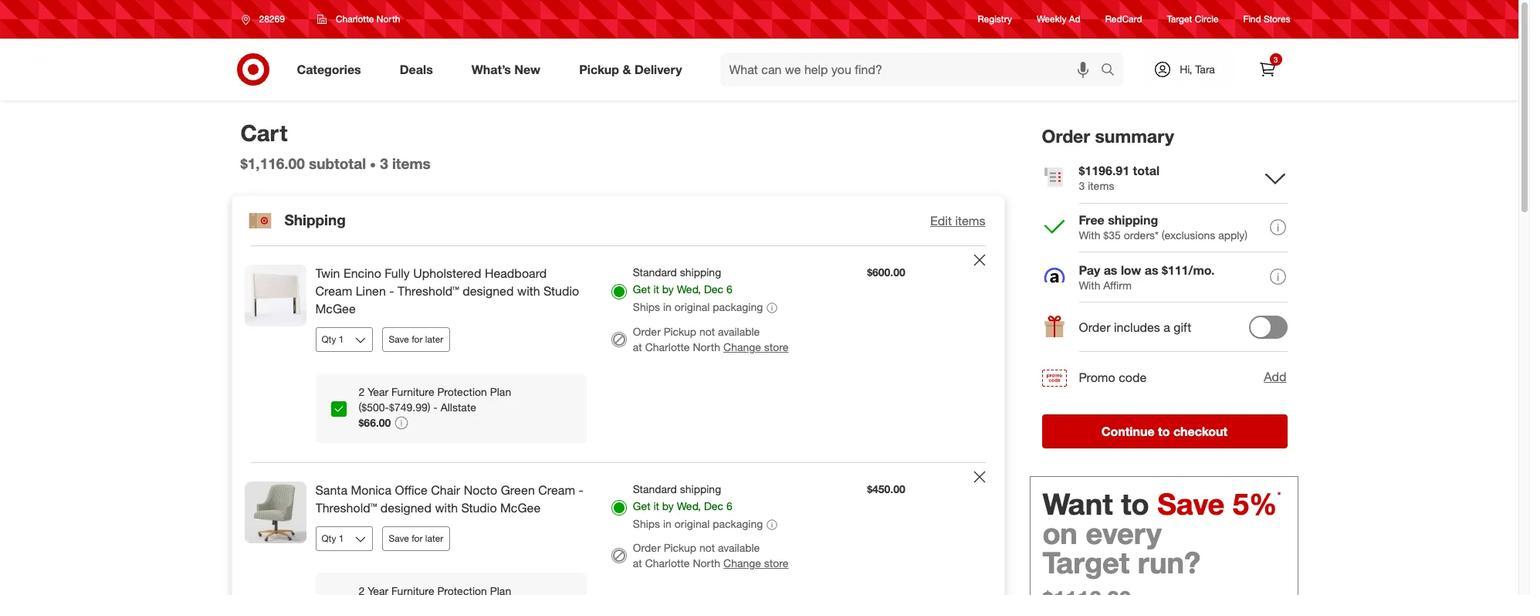 Task type: locate. For each thing, give the bounding box(es) containing it.
1 vertical spatial order pickup not available at charlotte north change store
[[633, 542, 789, 570]]

target down want
[[1043, 545, 1130, 580]]

0 vertical spatial available
[[718, 325, 760, 338]]

designed down headboard
[[463, 284, 514, 299]]

by
[[662, 283, 674, 296], [662, 500, 674, 513]]

circle
[[1195, 13, 1219, 25]]

1 vertical spatial for
[[412, 532, 423, 544]]

original
[[675, 301, 710, 314], [675, 517, 710, 530]]

1 vertical spatial get
[[633, 500, 651, 513]]

for up 'furniture'
[[412, 334, 423, 345]]

twin encino fully upholstered headboard cream linen - threshold™ designed with studio mcgee
[[315, 266, 579, 317]]

with down pay
[[1079, 279, 1101, 292]]

standard for twin encino fully upholstered headboard cream linen - threshold™ designed with studio mcgee
[[633, 266, 677, 279]]

cart item ready to fulfill group
[[232, 247, 1004, 462], [232, 463, 1004, 595]]

encino
[[344, 266, 381, 281]]

orders*
[[1124, 228, 1159, 242]]

- left allstate
[[433, 401, 438, 414]]

1 vertical spatial not
[[700, 542, 715, 555]]

1 not from the top
[[700, 325, 715, 338]]

1 not available radio from the top
[[611, 332, 627, 347]]

2 standard from the top
[[633, 483, 677, 496]]

2 vertical spatial items
[[956, 213, 986, 229]]

available for twin encino fully upholstered headboard cream linen - threshold™ designed with studio mcgee
[[718, 325, 760, 338]]

studio
[[544, 284, 579, 299], [461, 500, 497, 516]]

0 vertical spatial not
[[700, 325, 715, 338]]

save for later button up 'furniture'
[[382, 327, 450, 352]]

1 vertical spatial 3
[[380, 155, 388, 172]]

get for twin encino fully upholstered headboard cream linen - threshold™ designed with studio mcgee
[[633, 283, 651, 296]]

for down office
[[412, 532, 423, 544]]

2 not from the top
[[700, 542, 715, 555]]

1 horizontal spatial threshold™
[[398, 284, 459, 299]]

1 with from the top
[[1079, 228, 1101, 242]]

save
[[389, 334, 409, 345], [1158, 486, 1225, 522], [389, 532, 409, 544]]

1 vertical spatial threshold™
[[315, 500, 377, 516]]

1 vertical spatial mcgee
[[500, 500, 541, 516]]

3 inside "$1196.91 total 3 items"
[[1079, 179, 1085, 192]]

2 dec from the top
[[704, 500, 724, 513]]

0 horizontal spatial items
[[392, 155, 431, 172]]

6 for santa monica office chair nocto green cream - threshold™ designed with studio mcgee
[[727, 500, 733, 513]]

1 packaging from the top
[[713, 301, 763, 314]]

save for twin encino fully upholstered headboard cream linen - threshold™ designed with studio mcgee
[[389, 334, 409, 345]]

save up 'furniture'
[[389, 334, 409, 345]]

mcgee down 'green'
[[500, 500, 541, 516]]

1 vertical spatial with
[[435, 500, 458, 516]]

with inside free shipping with $35 orders* (exclusions apply)
[[1079, 228, 1101, 242]]

2 not available radio from the top
[[611, 549, 627, 564]]

dec for santa monica office chair nocto green cream - threshold™ designed with studio mcgee
[[704, 500, 724, 513]]

1 vertical spatial pickup
[[664, 325, 697, 338]]

threshold™
[[398, 284, 459, 299], [315, 500, 377, 516]]

1 vertical spatial change store button
[[724, 556, 789, 572]]

2 it from the top
[[654, 500, 659, 513]]

1 vertical spatial -
[[433, 401, 438, 414]]

in
[[663, 301, 672, 314], [663, 517, 672, 530]]

1 it from the top
[[654, 283, 659, 296]]

to
[[1158, 424, 1170, 439], [1121, 486, 1150, 522]]

0 vertical spatial change store button
[[724, 340, 789, 355]]

None radio
[[611, 284, 627, 299], [611, 501, 627, 516], [611, 284, 627, 299], [611, 501, 627, 516]]

affirm
[[1104, 279, 1132, 292]]

0 vertical spatial order pickup not available at charlotte north change store
[[633, 325, 789, 354]]

it
[[654, 283, 659, 296], [654, 500, 659, 513]]

mcgee for green
[[500, 500, 541, 516]]

0 vertical spatial packaging
[[713, 301, 763, 314]]

a
[[1164, 320, 1171, 335]]

1 horizontal spatial items
[[956, 213, 986, 229]]

1 change from the top
[[724, 341, 761, 354]]

3 right subtotal
[[380, 155, 388, 172]]

1 dec from the top
[[704, 283, 724, 296]]

0 vertical spatial ships in original packaging
[[633, 301, 766, 314]]

items down "$1196.91"
[[1088, 179, 1115, 192]]

with down free
[[1079, 228, 1101, 242]]

2 packaging from the top
[[713, 517, 763, 530]]

2 horizontal spatial -
[[579, 483, 584, 498]]

1 horizontal spatial cream
[[538, 483, 575, 498]]

0 vertical spatial with
[[1079, 228, 1101, 242]]

it for santa monica office chair nocto green cream - threshold™ designed with studio mcgee
[[654, 500, 659, 513]]

store for santa monica office chair nocto green cream - threshold™ designed with studio mcgee
[[764, 557, 789, 570]]

0 vertical spatial ships
[[633, 301, 660, 314]]

- right 'green'
[[579, 483, 584, 498]]

hi,
[[1180, 63, 1193, 76]]

1 vertical spatial save for later button
[[382, 526, 450, 551]]

add
[[1264, 369, 1287, 385]]

original for santa monica office chair nocto green cream - threshold™ designed with studio mcgee
[[675, 517, 710, 530]]

2 in from the top
[[663, 517, 672, 530]]

mcgee down twin
[[315, 301, 356, 317]]

0 horizontal spatial -
[[389, 284, 394, 299]]

designed inside twin encino fully upholstered headboard cream linen - threshold™ designed with studio mcgee
[[463, 284, 514, 299]]

0 horizontal spatial studio
[[461, 500, 497, 516]]

1 vertical spatial standard
[[633, 483, 677, 496]]

0 vertical spatial for
[[412, 334, 423, 345]]

change for santa monica office chair nocto green cream - threshold™ designed with studio mcgee
[[724, 557, 761, 570]]

code
[[1119, 370, 1147, 385]]

What can we help you find? suggestions appear below search field
[[720, 53, 1105, 86]]

as up affirm
[[1104, 262, 1118, 278]]

0 horizontal spatial to
[[1121, 486, 1150, 522]]

1 at from the top
[[633, 341, 642, 354]]

1 original from the top
[[675, 301, 710, 314]]

shipping for twin encino fully upholstered headboard cream linen - threshold™ designed with studio mcgee
[[680, 266, 721, 279]]

2 vertical spatial -
[[579, 483, 584, 498]]

1 save for later from the top
[[389, 334, 444, 345]]

1 as from the left
[[1104, 262, 1118, 278]]

1 vertical spatial shipping
[[680, 266, 721, 279]]

order pickup not available at charlotte north change store for twin encino fully upholstered headboard cream linen - threshold™ designed with studio mcgee
[[633, 325, 789, 354]]

1 vertical spatial standard shipping get it by wed, dec 6
[[633, 483, 733, 513]]

1 wed, from the top
[[677, 283, 701, 296]]

save for later for office
[[389, 532, 444, 544]]

0 vertical spatial to
[[1158, 424, 1170, 439]]

gift
[[1174, 320, 1192, 335]]

1 for from the top
[[412, 334, 423, 345]]

find
[[1244, 13, 1262, 25]]

target circle
[[1167, 13, 1219, 25]]

pickup inside pickup & delivery "link"
[[579, 61, 619, 77]]

0 horizontal spatial as
[[1104, 262, 1118, 278]]

1 store from the top
[[764, 341, 789, 354]]

not available radio
[[611, 332, 627, 347], [611, 549, 627, 564]]

28269
[[259, 13, 285, 25]]

1 vertical spatial items
[[1088, 179, 1115, 192]]

1 order pickup not available at charlotte north change store from the top
[[633, 325, 789, 354]]

2 with from the top
[[1079, 279, 1101, 292]]

save for later up 'furniture'
[[389, 334, 444, 345]]

not
[[700, 325, 715, 338], [700, 542, 715, 555]]

0 vertical spatial cart item ready to fulfill group
[[232, 247, 1004, 462]]

1 6 from the top
[[727, 283, 733, 296]]

2 order pickup not available at charlotte north change store from the top
[[633, 542, 789, 570]]

to inside button
[[1158, 424, 1170, 439]]

2 change store button from the top
[[724, 556, 789, 572]]

save for santa monica office chair nocto green cream - threshold™ designed with studio mcgee
[[389, 532, 409, 544]]

0 vertical spatial standard
[[633, 266, 677, 279]]

1 horizontal spatial -
[[433, 401, 438, 414]]

3 down stores
[[1274, 55, 1278, 64]]

0 vertical spatial save
[[389, 334, 409, 345]]

5%
[[1233, 486, 1278, 522]]

studio down nocto
[[461, 500, 497, 516]]

0 vertical spatial in
[[663, 301, 672, 314]]

threshold™ down 'upholstered'
[[398, 284, 459, 299]]

2 vertical spatial pickup
[[664, 542, 697, 555]]

2 store from the top
[[764, 557, 789, 570]]

santa monica office chair nocto green cream - threshold&#8482; designed with studio mcgee image
[[244, 482, 306, 544]]

1 standard from the top
[[633, 266, 677, 279]]

2 6 from the top
[[727, 500, 733, 513]]

0 vertical spatial north
[[377, 13, 400, 25]]

2 save for later button from the top
[[382, 526, 450, 551]]

nocto
[[464, 483, 497, 498]]

save for later button for fully
[[382, 327, 450, 352]]

2 wed, from the top
[[677, 500, 701, 513]]

order pickup not available at charlotte north change store for santa monica office chair nocto green cream - threshold™ designed with studio mcgee
[[633, 542, 789, 570]]

0 vertical spatial change
[[724, 341, 761, 354]]

save for later down office
[[389, 532, 444, 544]]

twin
[[315, 266, 340, 281]]

1 get from the top
[[633, 283, 651, 296]]

summary
[[1095, 125, 1175, 147]]

with inside santa monica office chair nocto green cream - threshold™ designed with studio mcgee
[[435, 500, 458, 516]]

ships for santa monica office chair nocto green cream - threshold™ designed with studio mcgee
[[633, 517, 660, 530]]

continue to checkout
[[1102, 424, 1228, 439]]

2 ships from the top
[[633, 517, 660, 530]]

with down chair
[[435, 500, 458, 516]]

tara
[[1196, 63, 1215, 76]]

items inside dropdown button
[[956, 213, 986, 229]]

0 vertical spatial it
[[654, 283, 659, 296]]

get
[[633, 283, 651, 296], [633, 500, 651, 513]]

1 vertical spatial it
[[654, 500, 659, 513]]

later down santa monica office chair nocto green cream - threshold™ designed with studio mcgee
[[425, 532, 444, 544]]

1 in from the top
[[663, 301, 672, 314]]

0 vertical spatial at
[[633, 341, 642, 354]]

1 vertical spatial by
[[662, 500, 674, 513]]

packaging for twin encino fully upholstered headboard cream linen - threshold™ designed with studio mcgee
[[713, 301, 763, 314]]

wed, for santa monica office chair nocto green cream - threshold™ designed with studio mcgee
[[677, 500, 701, 513]]

1 vertical spatial cart item ready to fulfill group
[[232, 463, 1004, 595]]

2 get from the top
[[633, 500, 651, 513]]

1 by from the top
[[662, 283, 674, 296]]

- for cream
[[579, 483, 584, 498]]

0 vertical spatial 3
[[1274, 55, 1278, 64]]

- inside santa monica office chair nocto green cream - threshold™ designed with studio mcgee
[[579, 483, 584, 498]]

pickup for santa monica office chair nocto green cream - threshold™ designed with studio mcgee
[[664, 542, 697, 555]]

studio inside santa monica office chair nocto green cream - threshold™ designed with studio mcgee
[[461, 500, 497, 516]]

store for twin encino fully upholstered headboard cream linen - threshold™ designed with studio mcgee
[[764, 341, 789, 354]]

1 vertical spatial later
[[425, 532, 444, 544]]

apply)
[[1219, 228, 1248, 242]]

1 save for later button from the top
[[382, 327, 450, 352]]

$749.99)
[[389, 401, 430, 414]]

weekly
[[1037, 13, 1067, 25]]

2 save for later from the top
[[389, 532, 444, 544]]

2 for from the top
[[412, 532, 423, 544]]

1 vertical spatial charlotte
[[645, 341, 690, 354]]

deals link
[[387, 53, 452, 86]]

0 vertical spatial pickup
[[579, 61, 619, 77]]

save for later button
[[382, 327, 450, 352], [382, 526, 450, 551]]

2 change from the top
[[724, 557, 761, 570]]

items
[[392, 155, 431, 172], [1088, 179, 1115, 192], [956, 213, 986, 229]]

affirm image
[[1042, 265, 1067, 290], [1044, 268, 1065, 283]]

registry link
[[978, 13, 1012, 26]]

0 vertical spatial not available radio
[[611, 332, 627, 347]]

it for twin encino fully upholstered headboard cream linen - threshold™ designed with studio mcgee
[[654, 283, 659, 296]]

2 vertical spatial 3
[[1079, 179, 1085, 192]]

1 horizontal spatial 3
[[1079, 179, 1085, 192]]

later
[[425, 334, 444, 345], [425, 532, 444, 544]]

(exclusions
[[1162, 228, 1216, 242]]

designed down office
[[380, 500, 432, 516]]

dec for twin encino fully upholstered headboard cream linen - threshold™ designed with studio mcgee
[[704, 283, 724, 296]]

cream down twin
[[315, 284, 352, 299]]

- inside 2 year furniture protection plan ($500-$749.99) - allstate
[[433, 401, 438, 414]]

shipping inside free shipping with $35 orders* (exclusions apply)
[[1108, 212, 1158, 228]]

get for santa monica office chair nocto green cream - threshold™ designed with studio mcgee
[[633, 500, 651, 513]]

2 later from the top
[[425, 532, 444, 544]]

1 vertical spatial available
[[718, 542, 760, 555]]

find stores link
[[1244, 13, 1291, 26]]

1 horizontal spatial to
[[1158, 424, 1170, 439]]

1 horizontal spatial with
[[517, 284, 540, 299]]

1 vertical spatial not available radio
[[611, 549, 627, 564]]

2 horizontal spatial 3
[[1274, 55, 1278, 64]]

ships in original packaging for santa monica office chair nocto green cream - threshold™ designed with studio mcgee
[[633, 517, 766, 530]]

3 down "$1196.91"
[[1079, 179, 1085, 192]]

2 by from the top
[[662, 500, 674, 513]]

2 standard shipping get it by wed, dec 6 from the top
[[633, 483, 733, 513]]

designed inside santa monica office chair nocto green cream - threshold™ designed with studio mcgee
[[380, 500, 432, 516]]

2 horizontal spatial items
[[1088, 179, 1115, 192]]

order
[[1042, 125, 1090, 147], [1079, 320, 1111, 335], [633, 325, 661, 338], [633, 542, 661, 555]]

- down fully
[[389, 284, 394, 299]]

to right want
[[1121, 486, 1150, 522]]

1 vertical spatial at
[[633, 557, 642, 570]]

charlotte for twin encino fully upholstered headboard cream linen - threshold™ designed with studio mcgee
[[645, 341, 690, 354]]

0 horizontal spatial with
[[435, 500, 458, 516]]

threshold™ inside santa monica office chair nocto green cream - threshold™ designed with studio mcgee
[[315, 500, 377, 516]]

0 horizontal spatial target
[[1043, 545, 1130, 580]]

1 vertical spatial ships in original packaging
[[633, 517, 766, 530]]

0 vertical spatial mcgee
[[315, 301, 356, 317]]

to right continue in the bottom of the page
[[1158, 424, 1170, 439]]

1 vertical spatial north
[[693, 341, 721, 354]]

target left circle
[[1167, 13, 1193, 25]]

0 vertical spatial standard shipping get it by wed, dec 6
[[633, 266, 733, 296]]

0 vertical spatial store
[[764, 341, 789, 354]]

threshold™ inside twin encino fully upholstered headboard cream linen - threshold™ designed with studio mcgee
[[398, 284, 459, 299]]

0 vertical spatial 6
[[727, 283, 733, 296]]

as right low
[[1145, 262, 1159, 278]]

mcgee for cream
[[315, 301, 356, 317]]

order summary
[[1042, 125, 1175, 147]]

0 vertical spatial with
[[517, 284, 540, 299]]

$1196.91
[[1079, 163, 1130, 178]]

6
[[727, 283, 733, 296], [727, 500, 733, 513]]

designed
[[463, 284, 514, 299], [380, 500, 432, 516]]

2 cart item ready to fulfill group from the top
[[232, 463, 1004, 595]]

allstate
[[441, 401, 476, 414]]

1 standard shipping get it by wed, dec 6 from the top
[[633, 266, 733, 296]]

2 available from the top
[[718, 542, 760, 555]]

2 at from the top
[[633, 557, 642, 570]]

1 vertical spatial studio
[[461, 500, 497, 516]]

1 horizontal spatial as
[[1145, 262, 1159, 278]]

cream
[[315, 284, 352, 299], [538, 483, 575, 498]]

with down headboard
[[517, 284, 540, 299]]

standard shipping get it by wed, dec 6 for twin encino fully upholstered headboard cream linen - threshold™ designed with studio mcgee
[[633, 266, 733, 296]]

save up run? on the right bottom of page
[[1158, 486, 1225, 522]]

0 vertical spatial save for later
[[389, 334, 444, 345]]

3
[[1274, 55, 1278, 64], [380, 155, 388, 172], [1079, 179, 1085, 192]]

pickup
[[579, 61, 619, 77], [664, 325, 697, 338], [664, 542, 697, 555]]

studio inside twin encino fully upholstered headboard cream linen - threshold™ designed with studio mcgee
[[544, 284, 579, 299]]

0 vertical spatial charlotte
[[336, 13, 374, 25]]

1 available from the top
[[718, 325, 760, 338]]

save down office
[[389, 532, 409, 544]]

1 ships from the top
[[633, 301, 660, 314]]

threshold™ down santa
[[315, 500, 377, 516]]

north
[[377, 13, 400, 25], [693, 341, 721, 354], [693, 557, 721, 570]]

0 vertical spatial dec
[[704, 283, 724, 296]]

target circle link
[[1167, 13, 1219, 26]]

threshold™ for monica
[[315, 500, 377, 516]]

0 horizontal spatial threshold™
[[315, 500, 377, 516]]

1 vertical spatial packaging
[[713, 517, 763, 530]]

standard shipping get it by wed, dec 6
[[633, 266, 733, 296], [633, 483, 733, 513]]

0 horizontal spatial designed
[[380, 500, 432, 516]]

1 vertical spatial original
[[675, 517, 710, 530]]

1 vertical spatial store
[[764, 557, 789, 570]]

save for later button down office
[[382, 526, 450, 551]]

2 original from the top
[[675, 517, 710, 530]]

ships in original packaging for twin encino fully upholstered headboard cream linen - threshold™ designed with studio mcgee
[[633, 301, 766, 314]]

1 horizontal spatial mcgee
[[500, 500, 541, 516]]

dec
[[704, 283, 724, 296], [704, 500, 724, 513]]

pickup & delivery link
[[566, 53, 702, 86]]

chair
[[431, 483, 460, 498]]

packaging
[[713, 301, 763, 314], [713, 517, 763, 530]]

later down twin encino fully upholstered headboard cream linen - threshold™ designed with studio mcgee
[[425, 334, 444, 345]]

1 cart item ready to fulfill group from the top
[[232, 247, 1004, 462]]

linen
[[356, 284, 386, 299]]

store
[[764, 341, 789, 354], [764, 557, 789, 570]]

studio down headboard
[[544, 284, 579, 299]]

1 vertical spatial target
[[1043, 545, 1130, 580]]

0 vertical spatial designed
[[463, 284, 514, 299]]

1 vertical spatial 6
[[727, 500, 733, 513]]

mcgee inside twin encino fully upholstered headboard cream linen - threshold™ designed with studio mcgee
[[315, 301, 356, 317]]

change for twin encino fully upholstered headboard cream linen - threshold™ designed with studio mcgee
[[724, 341, 761, 354]]

2 ships in original packaging from the top
[[633, 517, 766, 530]]

1 vertical spatial designed
[[380, 500, 432, 516]]

low
[[1121, 262, 1142, 278]]

cream inside santa monica office chair nocto green cream - threshold™ designed with studio mcgee
[[538, 483, 575, 498]]

1 vertical spatial in
[[663, 517, 672, 530]]

1 ships in original packaging from the top
[[633, 301, 766, 314]]

0 vertical spatial studio
[[544, 284, 579, 299]]

with inside twin encino fully upholstered headboard cream linen - threshold™ designed with studio mcgee
[[517, 284, 540, 299]]

target
[[1167, 13, 1193, 25], [1043, 545, 1130, 580]]

1 change store button from the top
[[724, 340, 789, 355]]

1 vertical spatial ships
[[633, 517, 660, 530]]

cart item ready to fulfill group containing twin encino fully upholstered headboard cream linen - threshold™ designed with studio mcgee
[[232, 247, 1004, 462]]

wed,
[[677, 283, 701, 296], [677, 500, 701, 513]]

to for continue
[[1158, 424, 1170, 439]]

2 vertical spatial charlotte
[[645, 557, 690, 570]]

1 later from the top
[[425, 334, 444, 345]]

upholstered
[[413, 266, 481, 281]]

0 horizontal spatial cream
[[315, 284, 352, 299]]

ships for twin encino fully upholstered headboard cream linen - threshold™ designed with studio mcgee
[[633, 301, 660, 314]]

3 for 3
[[1274, 55, 1278, 64]]

2 vertical spatial north
[[693, 557, 721, 570]]

year
[[368, 385, 389, 398]]

cream right 'green'
[[538, 483, 575, 498]]

- inside twin encino fully upholstered headboard cream linen - threshold™ designed with studio mcgee
[[389, 284, 394, 299]]

1 vertical spatial dec
[[704, 500, 724, 513]]

0 vertical spatial -
[[389, 284, 394, 299]]

continue to checkout button
[[1042, 414, 1288, 448]]

find stores
[[1244, 13, 1291, 25]]

save for later button for office
[[382, 526, 450, 551]]

items right edit
[[956, 213, 986, 229]]

0 horizontal spatial 3
[[380, 155, 388, 172]]

mcgee inside santa monica office chair nocto green cream - threshold™ designed with studio mcgee
[[500, 500, 541, 516]]

santa monica office chair nocto green cream - threshold™ designed with studio mcgee link
[[315, 482, 587, 517]]

at
[[633, 341, 642, 354], [633, 557, 642, 570]]

items right subtotal
[[392, 155, 431, 172]]

with
[[517, 284, 540, 299], [435, 500, 458, 516]]

0 vertical spatial later
[[425, 334, 444, 345]]



Task type: vqa. For each thing, say whether or not it's contained in the screenshot.
1st With from the top
yes



Task type: describe. For each thing, give the bounding box(es) containing it.
original for twin encino fully upholstered headboard cream linen - threshold™ designed with studio mcgee
[[675, 301, 710, 314]]

ad
[[1069, 13, 1081, 25]]

on
[[1043, 516, 1078, 551]]

protection
[[437, 385, 487, 398]]

by for santa monica office chair nocto green cream - threshold™ designed with studio mcgee
[[662, 500, 674, 513]]

checkout
[[1174, 424, 1228, 439]]

target inside on every target run?
[[1043, 545, 1130, 580]]

what's new link
[[458, 53, 560, 86]]

registry
[[978, 13, 1012, 25]]

order includes a gift
[[1079, 320, 1192, 335]]

in for santa monica office chair nocto green cream - threshold™ designed with studio mcgee
[[663, 517, 672, 530]]

with inside pay as low as $111/mo. with affirm
[[1079, 279, 1101, 292]]

- for linen
[[389, 284, 394, 299]]

2 as from the left
[[1145, 262, 1159, 278]]

($500-
[[359, 401, 389, 414]]

later for upholstered
[[425, 334, 444, 345]]

designed for chair
[[380, 500, 432, 516]]

with for headboard
[[517, 284, 540, 299]]

items inside "$1196.91 total 3 items"
[[1088, 179, 1115, 192]]

$1,116.00
[[241, 155, 305, 172]]

search button
[[1094, 53, 1131, 90]]

charlotte north
[[336, 13, 400, 25]]

categories
[[297, 61, 361, 77]]

change store button for santa monica office chair nocto green cream - threshold™ designed with studio mcgee
[[724, 556, 789, 572]]

$66.00
[[359, 416, 391, 429]]

charlotte north button
[[307, 5, 410, 33]]

twin encino fully upholstered headboard cream linen - threshold™ designed with studio mcgee link
[[315, 265, 587, 318]]

at for santa monica office chair nocto green cream - threshold™ designed with studio mcgee
[[633, 557, 642, 570]]

packaging for santa monica office chair nocto green cream - threshold™ designed with studio mcgee
[[713, 517, 763, 530]]

fully
[[385, 266, 410, 281]]

shipping
[[285, 210, 346, 228]]

continue
[[1102, 424, 1155, 439]]

want
[[1043, 486, 1113, 522]]

monica
[[351, 483, 392, 498]]

twin encino fully upholstered headboard cream linen - threshold&#8482; designed with studio mcgee image
[[244, 265, 306, 327]]

threshold™ for encino
[[398, 284, 459, 299]]

free shipping with $35 orders* (exclusions apply)
[[1079, 212, 1248, 242]]

free
[[1079, 212, 1105, 228]]

6 for twin encino fully upholstered headboard cream linen - threshold™ designed with studio mcgee
[[727, 283, 733, 296]]

redcard link
[[1106, 13, 1143, 26]]

santa
[[315, 483, 347, 498]]

office
[[395, 483, 428, 498]]

weekly ad link
[[1037, 13, 1081, 26]]

items for edit items
[[956, 213, 986, 229]]

north inside charlotte north dropdown button
[[377, 13, 400, 25]]

3 for 3 items
[[380, 155, 388, 172]]

1 vertical spatial save
[[1158, 486, 1225, 522]]

search
[[1094, 63, 1131, 78]]

subtotal
[[309, 155, 366, 172]]

studio for nocto
[[461, 500, 497, 516]]

studio for headboard
[[544, 284, 579, 299]]

promo
[[1079, 370, 1116, 385]]

for for office
[[412, 532, 423, 544]]

new
[[515, 61, 541, 77]]

$35
[[1104, 228, 1121, 242]]

run?
[[1138, 545, 1201, 580]]

every
[[1086, 516, 1162, 551]]

santa monica office chair nocto green cream - threshold™ designed with studio mcgee
[[315, 483, 584, 516]]

2 year furniture protection plan ($500-$749.99) - allstate
[[359, 385, 511, 414]]

furniture
[[392, 385, 434, 398]]

standard for santa monica office chair nocto green cream - threshold™ designed with studio mcgee
[[633, 483, 677, 496]]

standard shipping get it by wed, dec 6 for santa monica office chair nocto green cream - threshold™ designed with studio mcgee
[[633, 483, 733, 513]]

$600.00
[[867, 266, 906, 279]]

designed for upholstered
[[463, 284, 514, 299]]

$450.00
[[867, 483, 906, 496]]

charlotte for santa monica office chair nocto green cream - threshold™ designed with studio mcgee
[[645, 557, 690, 570]]

pickup for twin encino fully upholstered headboard cream linen - threshold™ designed with studio mcgee
[[664, 325, 697, 338]]

delivery
[[635, 61, 682, 77]]

with for nocto
[[435, 500, 458, 516]]

28269 button
[[231, 5, 301, 33]]

north for santa monica office chair nocto green cream - threshold™ designed with studio mcgee
[[693, 557, 721, 570]]

pay as low as $111/mo. with affirm
[[1079, 262, 1215, 292]]

wed, for twin encino fully upholstered headboard cream linen - threshold™ designed with studio mcgee
[[677, 283, 701, 296]]

pickup & delivery
[[579, 61, 682, 77]]

green
[[501, 483, 535, 498]]

total
[[1133, 163, 1160, 178]]

edit items button
[[931, 212, 986, 230]]

save for later for fully
[[389, 334, 444, 345]]

not available radio for santa monica office chair nocto green cream - threshold™ designed with studio mcgee
[[611, 549, 627, 564]]

not for santa monica office chair nocto green cream - threshold™ designed with studio mcgee
[[700, 542, 715, 555]]

pay
[[1079, 262, 1101, 278]]

&
[[623, 61, 631, 77]]

$111/mo.
[[1162, 262, 1215, 278]]

at for twin encino fully upholstered headboard cream linen - threshold™ designed with studio mcgee
[[633, 341, 642, 354]]

headboard
[[485, 266, 547, 281]]

$1196.91 total 3 items
[[1079, 163, 1160, 192]]

shipping for santa monica office chair nocto green cream - threshold™ designed with studio mcgee
[[680, 483, 721, 496]]

stores
[[1264, 13, 1291, 25]]

north for twin encino fully upholstered headboard cream linen - threshold™ designed with studio mcgee
[[693, 341, 721, 354]]

what's new
[[472, 61, 541, 77]]

want to save 5% *
[[1043, 486, 1281, 522]]

items for 3 items
[[392, 155, 431, 172]]

cart
[[241, 119, 288, 147]]

3 link
[[1251, 53, 1285, 86]]

for for fully
[[412, 334, 423, 345]]

2
[[359, 385, 365, 398]]

cream inside twin encino fully upholstered headboard cream linen - threshold™ designed with studio mcgee
[[315, 284, 352, 299]]

charlotte inside dropdown button
[[336, 13, 374, 25]]

0 vertical spatial target
[[1167, 13, 1193, 25]]

what's
[[472, 61, 511, 77]]

includes
[[1114, 320, 1160, 335]]

on every target run?
[[1043, 516, 1201, 580]]

edit
[[931, 213, 952, 229]]

Service plan checkbox
[[331, 402, 346, 417]]

- for $749.99)
[[433, 401, 438, 414]]

cart item ready to fulfill group containing santa monica office chair nocto green cream - threshold™ designed with studio mcgee
[[232, 463, 1004, 595]]

available for santa monica office chair nocto green cream - threshold™ designed with studio mcgee
[[718, 542, 760, 555]]

in for twin encino fully upholstered headboard cream linen - threshold™ designed with studio mcgee
[[663, 301, 672, 314]]

change store button for twin encino fully upholstered headboard cream linen - threshold™ designed with studio mcgee
[[724, 340, 789, 355]]

to for want
[[1121, 486, 1150, 522]]

redcard
[[1106, 13, 1143, 25]]

by for twin encino fully upholstered headboard cream linen - threshold™ designed with studio mcgee
[[662, 283, 674, 296]]

not for twin encino fully upholstered headboard cream linen - threshold™ designed with studio mcgee
[[700, 325, 715, 338]]

later for chair
[[425, 532, 444, 544]]

*
[[1278, 489, 1281, 501]]

hi, tara
[[1180, 63, 1215, 76]]

weekly ad
[[1037, 13, 1081, 25]]

plan
[[490, 385, 511, 398]]

edit items
[[931, 213, 986, 229]]

not available radio for twin encino fully upholstered headboard cream linen - threshold™ designed with studio mcgee
[[611, 332, 627, 347]]



